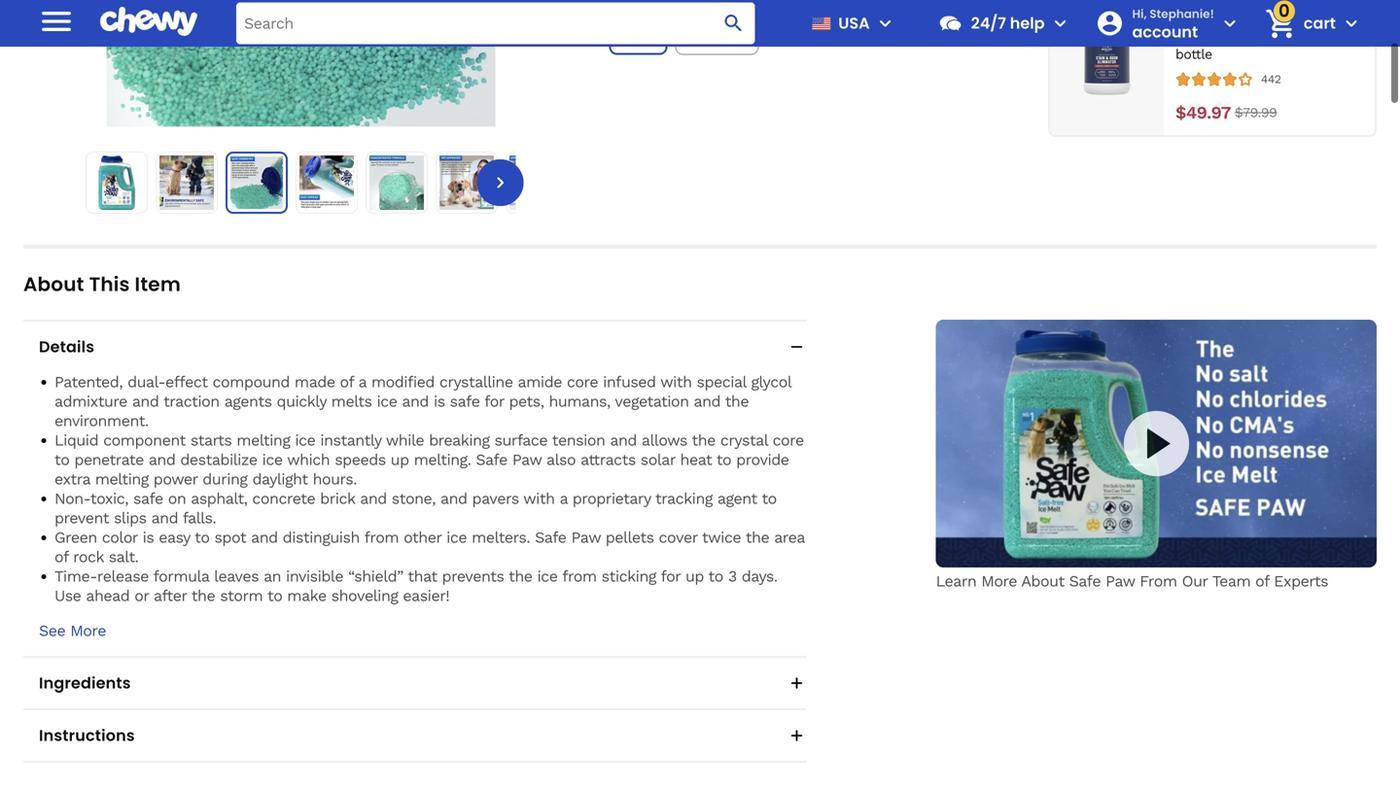 Task type: describe. For each thing, give the bounding box(es) containing it.
strength
[[1256, 11, 1310, 27]]

special
[[697, 373, 746, 391]]

component
[[103, 431, 186, 450]]

on
[[168, 490, 186, 508]]

about this item
[[23, 271, 181, 298]]

odor
[[1224, 29, 1255, 45]]

to down falls.
[[195, 528, 210, 547]]

the down formula
[[191, 587, 215, 605]]

see more
[[39, 622, 106, 640]]

1 horizontal spatial about
[[1021, 572, 1064, 591]]

area
[[774, 528, 805, 547]]

during
[[202, 470, 247, 489]]

patented, dual-effect compound made of a modified crystalline amide core infused with special glycol admixture and traction agents quickly melts ice and is safe for pets, humans, vegetation and the environment. liquid component starts melting ice instantly while breaking surface tension and allows the crystal core to penetrate and destabilize ice which speeds up melting. safe paw also attracts solar heat to provide extra melting power during daylight hours. non-toxic, safe on asphalt, concrete brick and stone, and pavers with a proprietary tracking agent to prevent slips and falls. green color is easy to spot and distinguish from other ice melters. safe paw pellets cover twice the area of rock salt. time-release formula leaves an invisible "shield" that prevents the ice from sticking for up to 3 days. use ahead or after the storm to make shoveling easier!
[[54, 373, 805, 605]]

eliminator,
[[1259, 29, 1325, 45]]

safe paw petsafe ice melt for dogs & cats, 8-lb jug slide 4 of 10 image
[[299, 156, 354, 210]]

442
[[1261, 72, 1281, 86]]

usa button
[[804, 0, 897, 47]]

and right stone,
[[440, 490, 467, 508]]

and right spot
[[251, 528, 278, 547]]

see
[[39, 622, 65, 640]]

submit search image
[[722, 12, 745, 35]]

more for see
[[70, 622, 106, 640]]

to right agent
[[762, 490, 777, 508]]

hi,
[[1132, 6, 1147, 22]]

supply
[[1268, 0, 1310, 10]]

roxie
[[1231, 0, 1264, 10]]

0 vertical spatial for
[[484, 392, 504, 411]]

to down an
[[267, 587, 282, 605]]

0 horizontal spatial of
[[54, 548, 68, 566]]

details image
[[787, 337, 806, 357]]

lb for 35-
[[709, 25, 721, 41]]

1 vertical spatial for
[[661, 567, 681, 586]]

rocco & roxie supply co. professional strength pet stain & odor eliminator, 1-gal bottle link
[[1176, 0, 1363, 63]]

1 horizontal spatial paw
[[571, 528, 601, 547]]

0 vertical spatial from
[[364, 528, 399, 547]]

prevent
[[54, 509, 109, 528]]

team
[[1212, 572, 1251, 591]]

solar
[[641, 451, 675, 469]]

melts
[[331, 392, 372, 411]]

rocco & roxie supply co. professional strength pet stain & odor eliminator, 1-gal bottle image
[[1058, 0, 1156, 95]]

more for learn
[[981, 572, 1017, 591]]

or
[[134, 587, 149, 605]]

from
[[1140, 572, 1177, 591]]

cart menu image
[[1340, 12, 1363, 35]]

invisible
[[286, 567, 343, 586]]

distinguish
[[283, 528, 360, 547]]

8-lb
[[625, 25, 652, 41]]

hours.
[[313, 470, 357, 489]]

0 vertical spatial core
[[567, 373, 598, 391]]

effect
[[165, 373, 208, 391]]

melting.
[[414, 451, 471, 469]]

salt.
[[109, 548, 138, 566]]

formula
[[153, 567, 209, 586]]

which
[[287, 451, 330, 469]]

leaves
[[214, 567, 259, 586]]

while
[[386, 431, 424, 450]]

make
[[287, 587, 326, 605]]

Product search field
[[236, 2, 755, 44]]

an
[[264, 567, 281, 586]]

speeds
[[335, 451, 386, 469]]

safe paw petsafe ice melt for dogs & cats, 8-lb jug slide 5 of 10 image
[[370, 156, 424, 210]]

twice
[[702, 528, 741, 547]]

the left area
[[746, 528, 769, 547]]

hi, stephanie! account
[[1132, 6, 1214, 43]]

$49.97 text field
[[1176, 102, 1231, 124]]

brick
[[320, 490, 355, 508]]

easier!
[[403, 587, 449, 605]]

the up heat
[[692, 431, 716, 450]]

1 vertical spatial safe
[[133, 490, 163, 508]]

allows
[[642, 431, 687, 450]]

concrete
[[252, 490, 315, 508]]

and right brick
[[360, 490, 387, 508]]

to left 3
[[708, 567, 723, 586]]

35-lb pail
[[687, 25, 747, 41]]

$79.99
[[1235, 105, 1277, 121]]

2 horizontal spatial safe
[[1069, 572, 1101, 591]]

easy
[[159, 528, 190, 547]]

crystal
[[720, 431, 768, 450]]

rock
[[73, 548, 104, 566]]

help menu image
[[1049, 12, 1072, 35]]

1 vertical spatial from
[[562, 567, 597, 586]]

professional
[[1176, 11, 1251, 27]]

cart link
[[1257, 0, 1336, 47]]

0 horizontal spatial with
[[523, 490, 555, 508]]

agent
[[718, 490, 757, 508]]

amide
[[518, 373, 562, 391]]

24/7 help link
[[930, 0, 1045, 47]]

1 vertical spatial up
[[685, 567, 704, 586]]

2 vertical spatial paw
[[1106, 572, 1135, 591]]

lb for 8-
[[640, 25, 652, 41]]

this
[[89, 271, 130, 298]]

traction
[[163, 392, 219, 411]]

daylight
[[252, 470, 308, 489]]

ice right other
[[446, 528, 467, 547]]

tracking
[[655, 490, 713, 508]]

$49.97
[[1176, 102, 1231, 123]]

safe paw petsafe ice melt for dogs & cats, 8-lb jug slide 1 of 10 image
[[89, 156, 144, 210]]

chewy support image
[[938, 11, 963, 36]]

1 vertical spatial a
[[560, 490, 568, 508]]

attracts
[[581, 451, 636, 469]]

stain
[[1176, 29, 1208, 45]]

ice down modified
[[377, 392, 397, 411]]

infused
[[603, 373, 656, 391]]

pavers
[[472, 490, 519, 508]]

0 vertical spatial safe
[[476, 451, 507, 469]]



Task type: locate. For each thing, give the bounding box(es) containing it.
0 horizontal spatial core
[[567, 373, 598, 391]]

experts
[[1274, 572, 1328, 591]]

is left easy
[[143, 528, 154, 547]]

1 horizontal spatial is
[[434, 392, 445, 411]]

$49.97 $79.99
[[1176, 102, 1277, 123]]

melting
[[237, 431, 290, 450], [95, 470, 149, 489]]

vegetation
[[615, 392, 689, 411]]

from left sticking
[[562, 567, 597, 586]]

1 lb from the left
[[640, 25, 652, 41]]

1 vertical spatial &
[[1212, 29, 1220, 45]]

0 horizontal spatial up
[[391, 451, 409, 469]]

safe paw petsafe ice melt for dogs & cats, 8-lb jug slide 7 of 10 image
[[510, 156, 564, 210]]

quickly
[[277, 392, 326, 411]]

&
[[1218, 0, 1226, 10], [1212, 29, 1220, 45]]

paw down surface
[[512, 451, 542, 469]]

0 vertical spatial with
[[660, 373, 692, 391]]

safe down crystalline
[[450, 392, 480, 411]]

paw left 'from'
[[1106, 572, 1135, 591]]

that
[[408, 567, 437, 586]]

up left 3
[[685, 567, 704, 586]]

use
[[54, 587, 81, 605]]

after
[[154, 587, 187, 605]]

a down also
[[560, 490, 568, 508]]

about left this
[[23, 271, 84, 298]]

with
[[660, 373, 692, 391], [523, 490, 555, 508]]

0 horizontal spatial is
[[143, 528, 154, 547]]

ice
[[377, 392, 397, 411], [295, 431, 315, 450], [262, 451, 283, 469], [446, 528, 467, 547], [537, 567, 558, 586]]

core up provide
[[773, 431, 804, 450]]

green
[[54, 528, 97, 547]]

admixture
[[54, 392, 127, 411]]

1 horizontal spatial a
[[560, 490, 568, 508]]

1 horizontal spatial safe
[[450, 392, 480, 411]]

time-
[[54, 567, 97, 586]]

1 vertical spatial safe
[[535, 528, 566, 547]]

item
[[135, 271, 181, 298]]

1 horizontal spatial from
[[562, 567, 597, 586]]

and down modified
[[402, 392, 429, 411]]

slips
[[114, 509, 146, 528]]

lb left the 35-
[[640, 25, 652, 41]]

help
[[1010, 12, 1045, 34]]

of down the green
[[54, 548, 68, 566]]

0 horizontal spatial about
[[23, 271, 84, 298]]

group
[[605, 8, 1021, 59]]

ahead
[[86, 587, 130, 605]]

$79.99 text field
[[1235, 102, 1277, 124]]

and up easy
[[151, 509, 178, 528]]

2 vertical spatial safe
[[1069, 572, 1101, 591]]

storm
[[220, 587, 263, 605]]

2 lb from the left
[[709, 25, 721, 41]]

menu image
[[37, 2, 76, 41]]

1 vertical spatial paw
[[571, 528, 601, 547]]

and up attracts
[[610, 431, 637, 450]]

pail
[[725, 25, 747, 41]]

made
[[295, 373, 335, 391]]

list
[[86, 152, 568, 214]]

the down special
[[725, 392, 749, 411]]

account menu image
[[1218, 12, 1242, 35]]

and down dual-
[[132, 392, 159, 411]]

humans,
[[549, 392, 610, 411]]

proprietary
[[572, 490, 651, 508]]

0 vertical spatial more
[[981, 572, 1017, 591]]

8-lb button
[[609, 11, 668, 55]]

1 horizontal spatial for
[[661, 567, 681, 586]]

pet
[[1314, 11, 1334, 27]]

safe down surface
[[476, 451, 507, 469]]

instantly
[[320, 431, 381, 450]]

items image
[[1263, 6, 1298, 41]]

safe right the melters.
[[535, 528, 566, 547]]

melting down agents
[[237, 431, 290, 450]]

0 vertical spatial about
[[23, 271, 84, 298]]

and up 'power' on the bottom left of page
[[149, 451, 175, 469]]

from up "shield"
[[364, 528, 399, 547]]

and down special
[[694, 392, 721, 411]]

0 vertical spatial of
[[340, 373, 354, 391]]

about right learn at the right
[[1021, 572, 1064, 591]]

for down crystalline
[[484, 392, 504, 411]]

1 horizontal spatial core
[[773, 431, 804, 450]]

of up melts
[[340, 373, 354, 391]]

0 vertical spatial safe
[[450, 392, 480, 411]]

modified
[[371, 373, 435, 391]]

days.
[[742, 567, 778, 586]]

breaking
[[429, 431, 490, 450]]

1 horizontal spatial more
[[981, 572, 1017, 591]]

0 vertical spatial is
[[434, 392, 445, 411]]

0 horizontal spatial lb
[[640, 25, 652, 41]]

0 vertical spatial paw
[[512, 451, 542, 469]]

from
[[364, 528, 399, 547], [562, 567, 597, 586]]

1 vertical spatial is
[[143, 528, 154, 547]]

1 vertical spatial more
[[70, 622, 106, 640]]

ice up "which"
[[295, 431, 315, 450]]

for
[[484, 392, 504, 411], [661, 567, 681, 586]]

safe paw petsafe ice melt for dogs & cats, 8-lb jug slide 2 of 10 image
[[159, 156, 214, 210]]

paw
[[512, 451, 542, 469], [571, 528, 601, 547], [1106, 572, 1135, 591]]

0 horizontal spatial more
[[70, 622, 106, 640]]

0 horizontal spatial safe
[[476, 451, 507, 469]]

1 horizontal spatial with
[[660, 373, 692, 391]]

with right pavers
[[523, 490, 555, 508]]

ingredients
[[39, 672, 131, 694]]

0 vertical spatial up
[[391, 451, 409, 469]]

0 horizontal spatial a
[[358, 373, 366, 391]]

0 horizontal spatial from
[[364, 528, 399, 547]]

safe paw petsafe ice melt for dogs & cats, 8-lb jug slide 3 of 10 image
[[106, 0, 495, 127], [230, 157, 283, 209]]

instructions
[[39, 725, 135, 747]]

35-
[[687, 25, 709, 41]]

liquid
[[54, 431, 98, 450]]

1 horizontal spatial of
[[340, 373, 354, 391]]

cover
[[659, 528, 698, 547]]

1 horizontal spatial melting
[[237, 431, 290, 450]]

safe
[[450, 392, 480, 411], [133, 490, 163, 508]]

0 vertical spatial &
[[1218, 0, 1226, 10]]

ingredients image
[[787, 674, 806, 693]]

paw left pellets
[[571, 528, 601, 547]]

2 horizontal spatial of
[[1256, 572, 1269, 591]]

1 vertical spatial of
[[54, 548, 68, 566]]

0 vertical spatial a
[[358, 373, 366, 391]]

1 horizontal spatial safe
[[535, 528, 566, 547]]

surface
[[495, 431, 548, 450]]

1 horizontal spatial lb
[[709, 25, 721, 41]]

24/7
[[971, 12, 1006, 34]]

penetrate
[[74, 451, 144, 469]]

group containing 8-lb
[[605, 8, 1021, 59]]

learn more about safe paw from our team of experts
[[936, 572, 1328, 591]]

0 horizontal spatial paw
[[512, 451, 542, 469]]

chewy home image
[[100, 0, 197, 43]]

pellets
[[606, 528, 654, 547]]

1-
[[1329, 29, 1341, 45]]

gal
[[1341, 29, 1358, 45]]

melters.
[[472, 528, 530, 547]]

color
[[102, 528, 138, 547]]

rocco
[[1176, 0, 1214, 10]]

destabilize
[[180, 451, 257, 469]]

1 horizontal spatial up
[[685, 567, 704, 586]]

35-lb pail button
[[675, 11, 759, 55]]

patented,
[[54, 373, 123, 391]]

menu image
[[874, 12, 897, 35]]

power
[[153, 470, 198, 489]]

extra
[[54, 470, 90, 489]]

1 vertical spatial safe paw petsafe ice melt for dogs & cats, 8-lb jug slide 3 of 10 image
[[230, 157, 283, 209]]

the down the melters.
[[509, 567, 532, 586]]

safe up the slips
[[133, 490, 163, 508]]

up down while
[[391, 451, 409, 469]]

starts
[[190, 431, 232, 450]]

0 horizontal spatial melting
[[95, 470, 149, 489]]

2 vertical spatial of
[[1256, 572, 1269, 591]]

0 vertical spatial safe paw petsafe ice melt for dogs & cats, 8-lb jug slide 3 of 10 image
[[106, 0, 495, 127]]

core up humans, on the left
[[567, 373, 598, 391]]

sticking
[[602, 567, 656, 586]]

environment.
[[54, 412, 149, 430]]

0 horizontal spatial safe
[[133, 490, 163, 508]]

is
[[434, 392, 445, 411], [143, 528, 154, 547]]

more right see
[[70, 622, 106, 640]]

1 vertical spatial about
[[1021, 572, 1064, 591]]

"shield"
[[348, 567, 403, 586]]

0 vertical spatial melting
[[237, 431, 290, 450]]

to up extra
[[54, 451, 69, 469]]

0 horizontal spatial for
[[484, 392, 504, 411]]

1 vertical spatial core
[[773, 431, 804, 450]]

instructions image
[[787, 726, 806, 746]]

for down cover
[[661, 567, 681, 586]]

details
[[39, 336, 94, 358]]

stephanie!
[[1150, 6, 1214, 22]]

a up melts
[[358, 373, 366, 391]]

& up professional
[[1218, 0, 1226, 10]]

2 horizontal spatial paw
[[1106, 572, 1135, 591]]

8-
[[625, 25, 640, 41]]

1 vertical spatial with
[[523, 490, 555, 508]]

bottle
[[1176, 46, 1212, 62]]

our
[[1182, 572, 1208, 591]]

ice right prevents on the bottom of page
[[537, 567, 558, 586]]

3
[[728, 567, 737, 586]]

safe paw petsafe ice melt for dogs & cats, 8-lb jug slide 6 of 10 image
[[440, 156, 494, 210]]

melting up toxic,
[[95, 470, 149, 489]]

more right learn at the right
[[981, 572, 1017, 591]]

provide
[[736, 451, 789, 469]]

rocco & roxie supply co. professional strength pet stain & odor eliminator, 1-gal bottle
[[1176, 0, 1358, 62]]

lb left pail
[[709, 25, 721, 41]]

& down professional
[[1212, 29, 1220, 45]]

1 vertical spatial melting
[[95, 470, 149, 489]]

Search text field
[[236, 2, 755, 44]]

dual-
[[127, 373, 165, 391]]

safe left 'from'
[[1069, 572, 1101, 591]]

with up vegetation
[[660, 373, 692, 391]]

lb
[[640, 25, 652, 41], [709, 25, 721, 41]]

to right heat
[[716, 451, 731, 469]]

of right 'team'
[[1256, 572, 1269, 591]]

stone,
[[392, 490, 436, 508]]

ice up daylight
[[262, 451, 283, 469]]

also
[[547, 451, 576, 469]]

is down modified
[[434, 392, 445, 411]]

release
[[97, 567, 149, 586]]



Task type: vqa. For each thing, say whether or not it's contained in the screenshot.
STICKING
yes



